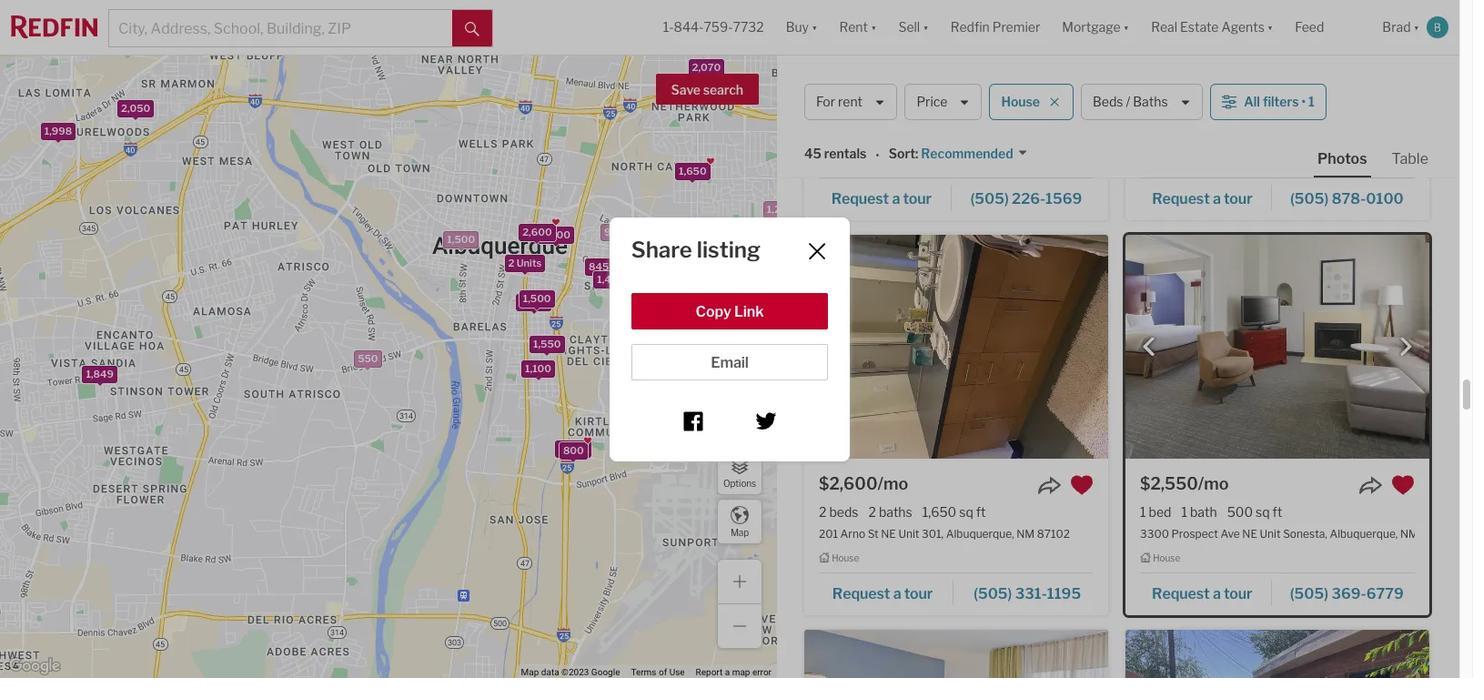 Task type: locate. For each thing, give the bounding box(es) containing it.
1,650 for 1,650 sq ft
[[923, 504, 957, 519]]

2 beds up '1610'
[[819, 108, 859, 124]]

1 bath up prospect
[[1182, 504, 1218, 519]]

photo of 3426 thaxton ave se unit 16, albuquerque, nm 87106 image
[[1126, 630, 1430, 678]]

1
[[1309, 94, 1315, 110], [869, 108, 875, 124], [1190, 108, 1196, 124], [1141, 504, 1147, 519], [1182, 504, 1188, 519]]

error
[[753, 667, 772, 677]]

(505) 878-0100 link
[[1273, 182, 1416, 213]]

(505) inside (505) 369-6779 link
[[1291, 586, 1329, 603]]

(505) left 226-
[[971, 190, 1009, 207]]

$2,550 /mo
[[1141, 474, 1229, 493]]

1610
[[819, 131, 844, 145]]

0 horizontal spatial 1,650
[[679, 165, 707, 178]]

of
[[659, 667, 668, 677]]

beds up '1610'
[[830, 108, 859, 124]]

2 up '1610'
[[819, 108, 827, 124]]

/mo for $2,600
[[878, 474, 909, 493]]

tour down 900
[[1225, 190, 1253, 207]]

units
[[517, 257, 542, 269]]

2 ne from the left
[[1243, 527, 1258, 541]]

ne right st
[[882, 527, 897, 541]]

save
[[671, 82, 701, 97]]

1 bed
[[1141, 504, 1172, 519]]

1,500
[[447, 233, 475, 246], [523, 292, 551, 305]]

1 horizontal spatial nm
[[1017, 527, 1035, 541]]

0 horizontal spatial ave
[[872, 131, 891, 145]]

0 vertical spatial •
[[1302, 94, 1306, 110]]

favorite button image for $2,600 /mo
[[1071, 473, 1094, 497]]

1,849
[[86, 368, 114, 381]]

6779
[[1367, 586, 1405, 603]]

$2,600
[[819, 474, 878, 493]]

bed
[[1149, 504, 1172, 519]]

3300 prospect ave ne unit sonesta, albuquerque, nm 87107
[[1141, 527, 1455, 541]]

City, Address, School, Building, ZIP search field
[[109, 10, 453, 46]]

1 vertical spatial map
[[521, 667, 539, 677]]

bath left 900
[[1199, 108, 1226, 124]]

1 horizontal spatial ave
[[1221, 527, 1241, 541]]

unit
[[899, 527, 920, 541], [1260, 527, 1281, 541]]

1-
[[663, 19, 674, 35]]

(505) left 331-
[[974, 586, 1013, 603]]

favorite button checkbox for $2,600 /mo
[[1071, 473, 1094, 497]]

2 for 900 sq ft
[[1141, 108, 1148, 124]]

map for map
[[731, 527, 749, 538]]

•
[[1302, 94, 1306, 110], [876, 147, 880, 163]]

2 horizontal spatial nm
[[1401, 527, 1419, 541]]

ft up 3300 prospect ave ne unit sonesta, albuquerque, nm 87107
[[1273, 504, 1283, 519]]

map inside button
[[731, 527, 749, 538]]

ave
[[872, 131, 891, 145], [1221, 527, 1241, 541]]

house down arno
[[832, 552, 860, 563]]

request a tour for $2,600 /mo
[[833, 586, 933, 603]]

1 vertical spatial 1,650
[[923, 504, 957, 519]]

1 bath up 'se,' in the right top of the page
[[869, 108, 905, 124]]

500
[[1228, 504, 1254, 519]]

1,195
[[721, 374, 747, 387]]

redfin
[[951, 19, 990, 35]]

tour for $2,600 /mo
[[905, 586, 933, 603]]

favorite button image
[[1071, 77, 1094, 101], [1071, 473, 1094, 497], [1392, 473, 1416, 497]]

1 vertical spatial ave
[[1221, 527, 1241, 541]]

ave for $2,550 /mo
[[1221, 527, 1241, 541]]

nm up recommended button
[[983, 131, 1001, 145]]

0 horizontal spatial map
[[521, 667, 539, 677]]

1 horizontal spatial unit
[[1260, 527, 1281, 541]]

/mo right rent
[[875, 78, 906, 97]]

ave left 'se,' in the right top of the page
[[872, 131, 891, 145]]

1,500 left the 2,600
[[447, 233, 475, 246]]

(505) 226-1569 link
[[952, 182, 1094, 213]]

1 horizontal spatial •
[[1302, 94, 1306, 110]]

favorite button checkbox
[[1071, 77, 1094, 101], [1071, 473, 1094, 497], [1392, 473, 1416, 497]]

all
[[1245, 94, 1261, 110]]

850
[[668, 331, 689, 343]]

for
[[817, 94, 836, 110]]

share listing
[[632, 236, 761, 263]]

(505)
[[971, 190, 1009, 207], [1291, 190, 1330, 207], [974, 586, 1013, 603], [1291, 586, 1329, 603]]

map down options at the bottom
[[731, 527, 749, 538]]

1610 coal ave se, albuquerque, nm 87106
[[819, 131, 1037, 145]]

©2023
[[562, 667, 589, 677]]

$1,650 /mo
[[1141, 78, 1227, 97]]

sq right 500
[[1256, 504, 1271, 519]]

1 right bed
[[1182, 504, 1188, 519]]

1 right filters at the right top of the page
[[1309, 94, 1315, 110]]

request
[[832, 190, 890, 207], [1153, 190, 1211, 207], [833, 586, 891, 603], [1153, 586, 1211, 603]]

tour down 301,
[[905, 586, 933, 603]]

house
[[1002, 94, 1041, 110], [832, 157, 860, 168], [832, 552, 860, 563], [1154, 552, 1181, 563]]

995
[[605, 226, 625, 239]]

1,650 inside map region
[[679, 165, 707, 178]]

nm left 87107 at the right bottom of the page
[[1401, 527, 1419, 541]]

request for $2,550 /mo
[[1153, 586, 1211, 603]]

sq right 900
[[1265, 108, 1279, 124]]

user photo image
[[1428, 16, 1449, 38]]

for rent button
[[805, 84, 898, 120]]

sq right 820
[[942, 108, 956, 124]]

favorite button image for $2,550 /mo
[[1392, 473, 1416, 497]]

(505) 331-1195
[[974, 586, 1082, 603]]

house left the remove house image
[[1002, 94, 1041, 110]]

request for $2,600 /mo
[[833, 586, 891, 603]]

:
[[916, 146, 919, 161]]

sq for $1,450 /mo
[[942, 108, 956, 124]]

request a tour button
[[819, 183, 952, 211], [1141, 183, 1273, 211], [819, 579, 954, 607], [1141, 579, 1272, 607]]

tour up photo of 3426 thaxton ave se unit 16, albuquerque, nm 87106
[[1224, 586, 1253, 603]]

331-
[[1016, 586, 1048, 603]]

ave down 500
[[1221, 527, 1241, 541]]

ft for $1,450 /mo
[[959, 108, 969, 124]]

820 sq ft
[[915, 108, 969, 124]]

1 vertical spatial •
[[876, 147, 880, 163]]

1 horizontal spatial 1,500
[[523, 292, 551, 305]]

2 for 820 sq ft
[[819, 108, 827, 124]]

1,650 up share listing
[[679, 165, 707, 178]]

photo of 3025 menaul blvd ne unit sonesta, albuquerque, nm 87107 image
[[805, 630, 1109, 678]]

$1,650
[[1141, 78, 1197, 97]]

photo of 1130 vassar dr ne unit unita, albuquerque, nm 87106 image
[[1126, 0, 1430, 63]]

1 bath down $1,650 /mo
[[1190, 108, 1226, 124]]

2 right the / on the top right of page
[[1141, 108, 1148, 124]]

nm for $2,550 /mo
[[1401, 527, 1419, 541]]

1,020
[[627, 299, 655, 312]]

/mo left all
[[1197, 78, 1227, 97]]

sq
[[942, 108, 956, 124], [1265, 108, 1279, 124], [960, 504, 974, 519], [1256, 504, 1271, 519]]

house for $1,450 /mo
[[832, 157, 860, 168]]

2 beds for $2,600 /mo
[[819, 504, 859, 519]]

(505) left 878-
[[1291, 190, 1330, 207]]

1,998
[[44, 125, 72, 138]]

use
[[670, 667, 685, 677]]

2 left "units" in the left top of the page
[[508, 257, 515, 269]]

0 horizontal spatial 2,550
[[559, 443, 588, 456]]

1,395
[[681, 331, 709, 343]]

(505) inside '(505) 226-1569' link
[[971, 190, 1009, 207]]

(505) for $2,600 /mo
[[974, 586, 1013, 603]]

house for $2,600 /mo
[[832, 552, 860, 563]]

1 ne from the left
[[882, 527, 897, 541]]

0 vertical spatial 1,650
[[679, 165, 707, 178]]

3300
[[1141, 527, 1170, 541]]

/mo for $1,450
[[875, 78, 906, 97]]

unit left 301,
[[899, 527, 920, 541]]

(505) for $1,450 /mo
[[971, 190, 1009, 207]]

0 vertical spatial 2,550
[[717, 83, 746, 95]]

(505) inside (505) 331-1195 link
[[974, 586, 1013, 603]]

request for $1,450 /mo
[[832, 190, 890, 207]]

(505) 331-1195 link
[[954, 577, 1094, 608]]

759-
[[704, 19, 733, 35]]

photos button
[[1315, 149, 1389, 178]]

request a tour
[[832, 190, 932, 207], [1153, 190, 1253, 207], [833, 586, 933, 603], [1153, 586, 1253, 603]]

• left the sort
[[876, 147, 880, 163]]

625
[[672, 259, 692, 272]]

(505) 226-1569
[[971, 190, 1083, 207]]

copy link
[[696, 303, 764, 320]]

prospect
[[1172, 527, 1219, 541]]

submit search image
[[466, 22, 480, 36]]

1,000
[[520, 296, 548, 309]]

sq up 201 arno st ne unit 301, albuquerque, nm 87102
[[960, 504, 974, 519]]

0 horizontal spatial ne
[[882, 527, 897, 541]]

(505) 369-6779
[[1291, 586, 1405, 603]]

2 up st
[[869, 504, 877, 519]]

2 beds for $1,450 /mo
[[819, 108, 859, 124]]

• inside "45 rentals •"
[[876, 147, 880, 163]]

request a tour for $2,550 /mo
[[1153, 586, 1253, 603]]

2
[[819, 108, 827, 124], [1141, 108, 1148, 124], [508, 257, 515, 269], [819, 504, 827, 519], [869, 504, 877, 519]]

bath up prospect
[[1191, 504, 1218, 519]]

request a tour button for $2,600 /mo
[[819, 579, 954, 607]]

redfin premier button
[[940, 0, 1052, 55]]

87107
[[1422, 527, 1455, 541]]

(505) left 369-
[[1291, 586, 1329, 603]]

2,400
[[541, 229, 571, 241]]

ft up 201 arno st ne unit 301, albuquerque, nm 87102
[[977, 504, 986, 519]]

0 horizontal spatial •
[[876, 147, 880, 163]]

/mo
[[875, 78, 906, 97], [1197, 78, 1227, 97], [878, 474, 909, 493], [1199, 474, 1229, 493]]

1,650 up 201 arno st ne unit 301, albuquerque, nm 87102
[[923, 504, 957, 519]]

1 horizontal spatial 2,550
[[717, 83, 746, 95]]

premier
[[993, 19, 1041, 35]]

beds / baths
[[1093, 94, 1169, 110]]

share listing element
[[632, 236, 784, 263]]

2,050
[[121, 102, 150, 115]]

google
[[592, 667, 620, 677]]

ne for $2,600 /mo
[[882, 527, 897, 541]]

tour down ':'
[[904, 190, 932, 207]]

2,000
[[623, 361, 653, 374]]

rentals
[[825, 146, 867, 161]]

(505) 878-0100
[[1291, 190, 1405, 207]]

1 unit from the left
[[899, 527, 920, 541]]

sonesta,
[[1284, 527, 1328, 541]]

a for $2,550 /mo
[[1213, 586, 1222, 603]]

2 for 1,650 sq ft
[[819, 504, 827, 519]]

favorite button checkbox for $2,550 /mo
[[1392, 473, 1416, 497]]

2,550
[[717, 83, 746, 95], [559, 443, 588, 456]]

0 vertical spatial 1,500
[[447, 233, 475, 246]]

favorite button checkbox for $1,450 /mo
[[1071, 77, 1094, 101]]

1 horizontal spatial 1,650
[[923, 504, 957, 519]]

45 rentals •
[[805, 146, 880, 163]]

2 unit from the left
[[1260, 527, 1281, 541]]

1 horizontal spatial ne
[[1243, 527, 1258, 541]]

1,550
[[534, 338, 561, 351]]

1,500 down "units" in the left top of the page
[[523, 292, 551, 305]]

photos
[[1318, 150, 1368, 168]]

report a map error link
[[696, 667, 772, 677]]

house inside button
[[1002, 94, 1041, 110]]

1 horizontal spatial map
[[731, 527, 749, 538]]

1 right rent
[[869, 108, 875, 124]]

map left data
[[521, 667, 539, 677]]

0 vertical spatial map
[[731, 527, 749, 538]]

nm left 87102
[[1017, 527, 1035, 541]]

bath up 'se,' in the right top of the page
[[878, 108, 905, 124]]

/mo up 500
[[1199, 474, 1229, 493]]

unit down 500 sq ft
[[1260, 527, 1281, 541]]

favorite button image for $1,450 /mo
[[1071, 77, 1094, 101]]

ne down 500 sq ft
[[1243, 527, 1258, 541]]

• right filters at the right top of the page
[[1302, 94, 1306, 110]]

house down coal
[[832, 157, 860, 168]]

2 beds up 201
[[819, 504, 859, 519]]

albuquerque, right sonesta, at the bottom
[[1331, 527, 1399, 541]]

a for $2,600 /mo
[[894, 586, 902, 603]]

2 up 201
[[819, 504, 827, 519]]

1 down $1,650 /mo
[[1190, 108, 1196, 124]]

0 vertical spatial ave
[[872, 131, 891, 145]]

ft down the rentals
[[959, 108, 969, 124]]

house down 3300
[[1154, 552, 1181, 563]]

• inside button
[[1302, 94, 1306, 110]]

0 horizontal spatial unit
[[899, 527, 920, 541]]

share
[[632, 236, 693, 263]]

beds
[[830, 108, 859, 124], [1151, 108, 1180, 124], [830, 504, 859, 519]]

bath
[[878, 108, 905, 124], [1199, 108, 1226, 124], [1191, 504, 1218, 519]]

beds up arno
[[830, 504, 859, 519]]

albuquerque, down 1,650 sq ft
[[947, 527, 1015, 541]]

/mo up 2 baths
[[878, 474, 909, 493]]

request a tour for $1,450 /mo
[[832, 190, 932, 207]]



Task type: vqa. For each thing, say whether or not it's contained in the screenshot.
the leftmost Unit
yes



Task type: describe. For each thing, give the bounding box(es) containing it.
1,075
[[681, 377, 708, 390]]

1569
[[1046, 190, 1083, 207]]

1,450
[[598, 273, 625, 286]]

albuquerque, for $2,550 /mo
[[1331, 527, 1399, 541]]

45
[[805, 146, 822, 161]]

data
[[542, 667, 560, 677]]

845
[[589, 260, 609, 273]]

unit for $2,600 /mo
[[899, 527, 920, 541]]

2,070
[[692, 61, 721, 74]]

1 for 500 sq ft
[[1182, 504, 1188, 519]]

report
[[696, 667, 723, 677]]

201
[[819, 527, 839, 541]]

all filters • 1 button
[[1211, 84, 1327, 120]]

save search button
[[656, 74, 759, 105]]

ave for $1,450 /mo
[[872, 131, 891, 145]]

house for $2,550 /mo
[[1154, 552, 1181, 563]]

a for $1,450 /mo
[[893, 190, 901, 207]]

ft for $2,550 /mo
[[1273, 504, 1283, 519]]

beds / baths button
[[1082, 84, 1204, 120]]

0100
[[1367, 190, 1405, 207]]

ft for $2,600 /mo
[[977, 504, 986, 519]]

550
[[358, 353, 378, 365]]

baths
[[879, 504, 913, 519]]

terms of use
[[631, 667, 685, 677]]

se,
[[894, 131, 910, 145]]

beds for $2,600 /mo
[[830, 504, 859, 519]]

970
[[731, 371, 751, 384]]

map region
[[0, 0, 940, 678]]

remove house image
[[1050, 97, 1061, 107]]

1 vertical spatial 2,550
[[559, 443, 588, 456]]

nm for $2,600 /mo
[[1017, 527, 1035, 541]]

0 horizontal spatial nm
[[983, 131, 1001, 145]]

1 bath for $2,550
[[1182, 504, 1218, 519]]

unit for $2,550 /mo
[[1260, 527, 1281, 541]]

975
[[715, 376, 735, 389]]

369-
[[1332, 586, 1367, 603]]

/mo for $1,650
[[1197, 78, 1227, 97]]

1,650 for 1,650
[[679, 165, 707, 178]]

price
[[917, 94, 948, 110]]

request a tour button for $2,550 /mo
[[1141, 579, 1272, 607]]

2 beds down $1,650
[[1141, 108, 1180, 124]]

coal
[[847, 131, 869, 145]]

share listing dialog
[[610, 217, 851, 461]]

844-
[[674, 19, 704, 35]]

1,650 sq ft
[[923, 504, 986, 519]]

arno
[[841, 527, 866, 541]]

820
[[915, 108, 940, 124]]

all filters • 1
[[1245, 94, 1315, 110]]

copy link button
[[632, 293, 829, 329]]

terms
[[631, 667, 657, 677]]

beds down $1,650
[[1151, 108, 1180, 124]]

(505) inside (505) 878-0100 link
[[1291, 190, 1330, 207]]

link
[[735, 303, 764, 320]]

2,600
[[523, 226, 552, 239]]

1-844-759-7732
[[663, 19, 764, 35]]

900
[[1236, 108, 1262, 124]]

1,285
[[767, 203, 794, 216]]

(505) for $2,550 /mo
[[1291, 586, 1329, 603]]

1,095
[[715, 368, 743, 381]]

albuquerque
[[805, 74, 928, 97]]

0 horizontal spatial 1,500
[[447, 233, 475, 246]]

/
[[1127, 94, 1131, 110]]

301,
[[922, 527, 944, 541]]

tour for $2,550 /mo
[[1224, 586, 1253, 603]]

1 vertical spatial 1,500
[[523, 292, 551, 305]]

878-
[[1333, 190, 1367, 207]]

635
[[633, 255, 654, 267]]

1-844-759-7732 link
[[663, 19, 764, 35]]

map for map data ©2023 google
[[521, 667, 539, 677]]

/mo for $2,550
[[1199, 474, 1229, 493]]

• for 45 rentals •
[[876, 147, 880, 163]]

next button image
[[1397, 338, 1416, 356]]

beds for $1,450 /mo
[[830, 108, 859, 124]]

photo of 1610 coal ave se, albuquerque, nm 87106 image
[[805, 0, 1109, 63]]

albuquerque, for $2,600 /mo
[[947, 527, 1015, 541]]

house button
[[990, 84, 1074, 120]]

1 for 820 sq ft
[[869, 108, 875, 124]]

1 left bed
[[1141, 504, 1147, 519]]

st
[[868, 527, 879, 541]]

1 bath for $1,450
[[869, 108, 905, 124]]

$2,600 /mo
[[819, 474, 909, 493]]

sq for $2,550 /mo
[[1256, 504, 1271, 519]]

800
[[563, 444, 584, 457]]

terms of use link
[[631, 667, 685, 677]]

photo of 3300 prospect ave ne unit sonesta, albuquerque, nm 87107 image
[[1126, 234, 1430, 458]]

2 inside map region
[[508, 257, 515, 269]]

bath for $1,450
[[878, 108, 905, 124]]

email
[[711, 354, 749, 371]]

201 arno st ne unit 301, albuquerque, nm 87102
[[819, 527, 1071, 541]]

7732
[[733, 19, 764, 35]]

ft right all
[[1282, 108, 1291, 124]]

tour for $1,450 /mo
[[904, 190, 932, 207]]

copy
[[696, 303, 732, 320]]

albuquerque, down 820 sq ft
[[912, 131, 980, 145]]

albuquerque rentals
[[805, 74, 1005, 97]]

filters
[[1264, 94, 1300, 110]]

sq for $2,600 /mo
[[960, 504, 974, 519]]

ne for $2,550 /mo
[[1243, 527, 1258, 541]]

900 sq ft
[[1236, 108, 1291, 124]]

request a tour button for $1,450 /mo
[[819, 183, 952, 211]]

• for all filters • 1
[[1302, 94, 1306, 110]]

1,185
[[606, 274, 632, 287]]

save search
[[671, 82, 744, 97]]

1 for 900 sq ft
[[1190, 108, 1196, 124]]

rent
[[839, 94, 863, 110]]

options
[[724, 478, 757, 488]]

report a map error
[[696, 667, 772, 677]]

sort
[[889, 146, 916, 161]]

previous button image
[[1141, 338, 1159, 356]]

$1,450
[[819, 78, 875, 97]]

$2,550
[[1141, 474, 1199, 493]]

500 sq ft
[[1228, 504, 1283, 519]]

2 units
[[508, 257, 542, 269]]

table
[[1393, 150, 1429, 168]]

feed
[[1296, 19, 1325, 35]]

bath for $2,550
[[1191, 504, 1218, 519]]

photo of 201 arno st ne unit 301, albuquerque, nm 87102 image
[[805, 234, 1109, 458]]

1 inside button
[[1309, 94, 1315, 110]]

for rent
[[817, 94, 863, 110]]

map
[[733, 667, 751, 677]]

beds
[[1093, 94, 1124, 110]]

google image
[[5, 655, 65, 678]]

rentals
[[932, 74, 1005, 97]]



